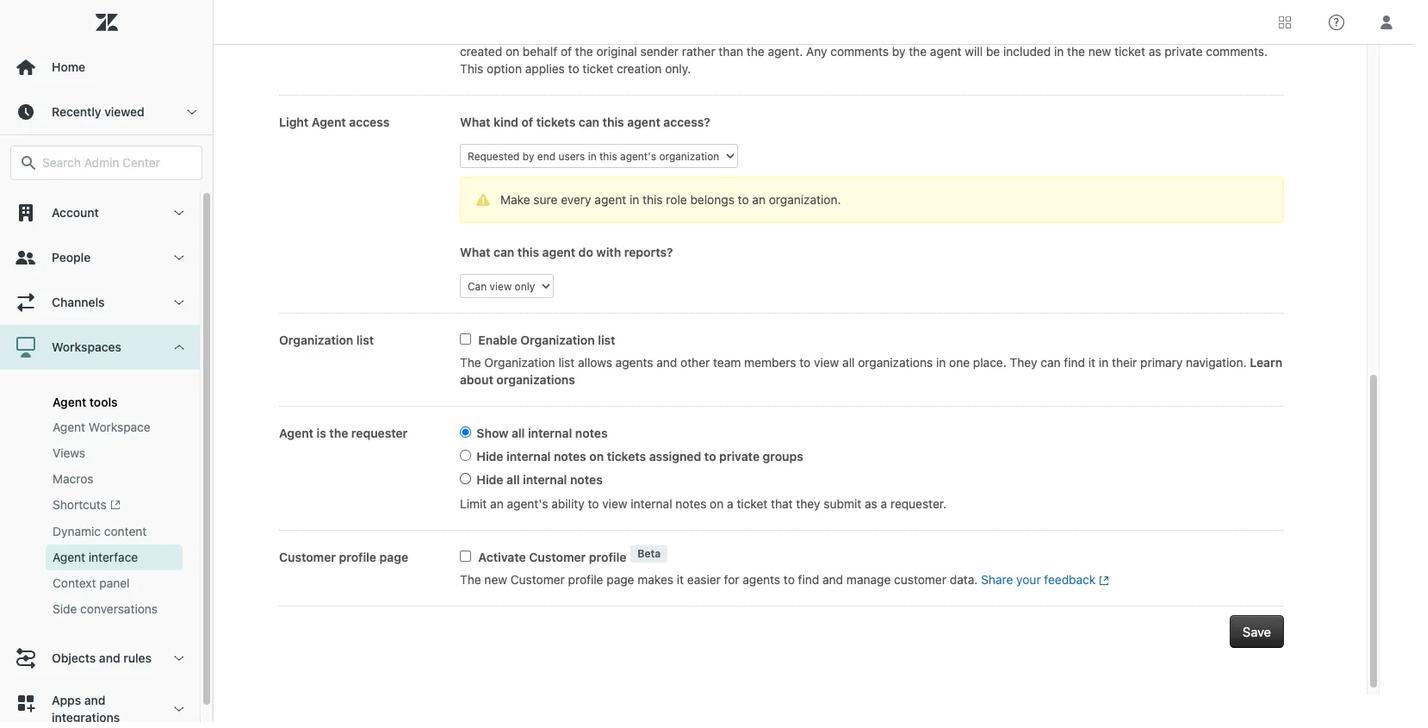 Task type: vqa. For each thing, say whether or not it's contained in the screenshot.
leftmost it
no



Task type: describe. For each thing, give the bounding box(es) containing it.
zendesk products image
[[1279, 16, 1292, 28]]

help image
[[1329, 14, 1345, 30]]

agent interface link
[[46, 545, 183, 571]]

home
[[52, 59, 85, 74]]

integrations
[[52, 710, 120, 722]]

tree inside primary element
[[0, 190, 213, 722]]

apps and integrations
[[52, 693, 120, 722]]

recently viewed button
[[0, 90, 213, 134]]

agent interface element
[[53, 549, 138, 566]]

none search field inside primary element
[[2, 146, 211, 180]]

people button
[[0, 235, 200, 280]]

views
[[53, 445, 85, 460]]

agent workspace link
[[46, 414, 183, 440]]

agent tools
[[53, 395, 118, 409]]

content
[[104, 524, 147, 539]]

and for apps
[[84, 693, 106, 708]]

dynamic content
[[53, 524, 147, 539]]

account button
[[0, 190, 200, 235]]

side conversations
[[53, 602, 158, 616]]

Search Admin Center field
[[42, 155, 191, 171]]

channels
[[52, 295, 105, 309]]

agent for agent tools
[[53, 395, 86, 409]]

account
[[52, 205, 99, 220]]

workspaces
[[52, 339, 122, 354]]



Task type: locate. For each thing, give the bounding box(es) containing it.
and left rules
[[99, 651, 120, 665]]

and inside dropdown button
[[99, 651, 120, 665]]

channels button
[[0, 280, 200, 325]]

recently
[[52, 104, 101, 119]]

agent for agent interface
[[53, 550, 85, 565]]

agent tools element
[[53, 395, 118, 409]]

conversations
[[80, 602, 158, 616]]

objects
[[52, 651, 96, 665]]

shortcuts element
[[53, 496, 120, 515]]

tree item inside tree
[[0, 325, 200, 636]]

agent for agent workspace
[[53, 420, 85, 434]]

agent up views at the bottom of page
[[53, 420, 85, 434]]

views link
[[46, 440, 183, 466]]

2 vertical spatial agent
[[53, 550, 85, 565]]

dynamic content link
[[46, 519, 183, 545]]

viewed
[[104, 104, 145, 119]]

tree containing account
[[0, 190, 213, 722]]

context panel link
[[46, 571, 183, 596]]

interface
[[89, 550, 138, 565]]

objects and rules button
[[0, 636, 200, 681]]

apps
[[52, 693, 81, 708]]

agent workspace element
[[53, 419, 151, 436]]

3 agent from the top
[[53, 550, 85, 565]]

context panel
[[53, 576, 130, 590]]

side conversations element
[[53, 601, 158, 618]]

side
[[53, 602, 77, 616]]

macros element
[[53, 470, 94, 488]]

and
[[99, 651, 120, 665], [84, 693, 106, 708]]

and inside apps and integrations
[[84, 693, 106, 708]]

recently viewed
[[52, 104, 145, 119]]

home button
[[0, 45, 213, 90]]

context panel element
[[53, 575, 130, 592]]

agent up context
[[53, 550, 85, 565]]

agent left tools
[[53, 395, 86, 409]]

views element
[[53, 445, 85, 462]]

tree item
[[0, 325, 200, 636]]

dynamic
[[53, 524, 101, 539]]

1 agent from the top
[[53, 395, 86, 409]]

workspaces group
[[0, 370, 200, 636]]

and up integrations
[[84, 693, 106, 708]]

agent interface
[[53, 550, 138, 565]]

2 agent from the top
[[53, 420, 85, 434]]

rules
[[123, 651, 152, 665]]

macros link
[[46, 466, 183, 492]]

panel
[[99, 576, 130, 590]]

1 vertical spatial and
[[84, 693, 106, 708]]

tree item containing workspaces
[[0, 325, 200, 636]]

workspaces button
[[0, 325, 200, 370]]

and for objects
[[99, 651, 120, 665]]

side conversations link
[[46, 596, 183, 622]]

1 vertical spatial agent
[[53, 420, 85, 434]]

apps and integrations button
[[0, 681, 200, 722]]

0 vertical spatial agent
[[53, 395, 86, 409]]

shortcuts link
[[46, 492, 183, 519]]

dynamic content element
[[53, 523, 147, 540]]

objects and rules
[[52, 651, 152, 665]]

tools
[[89, 395, 118, 409]]

workspace
[[89, 420, 151, 434]]

macros
[[53, 471, 94, 486]]

primary element
[[0, 0, 214, 722]]

tree
[[0, 190, 213, 722]]

user menu image
[[1376, 11, 1398, 33]]

context
[[53, 576, 96, 590]]

shortcuts
[[53, 497, 107, 512]]

0 vertical spatial and
[[99, 651, 120, 665]]

agent workspace
[[53, 420, 151, 434]]

people
[[52, 250, 91, 265]]

agent
[[53, 395, 86, 409], [53, 420, 85, 434], [53, 550, 85, 565]]

None search field
[[2, 146, 211, 180]]



